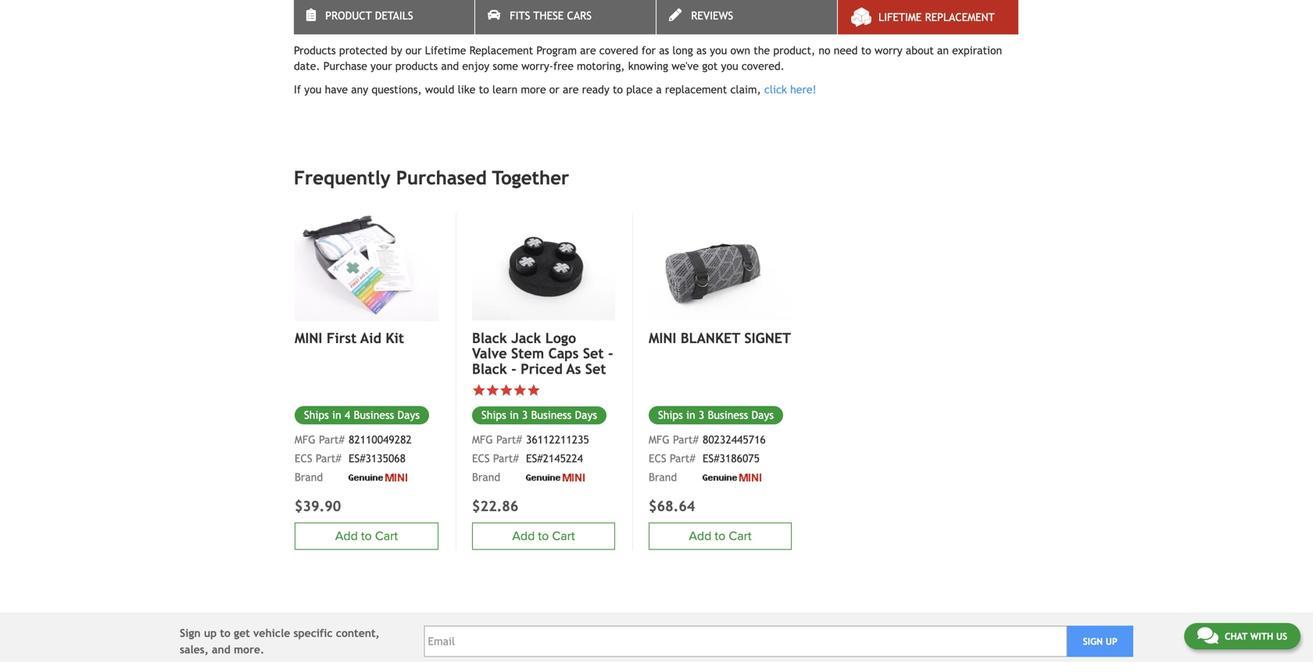 Task type: vqa. For each thing, say whether or not it's contained in the screenshot.
Wheel in Easy Reach Wheel and Rim Detailing Brush - Priced Each
no



Task type: describe. For each thing, give the bounding box(es) containing it.
and inside products protected by our lifetime replacement program are covered for as long as you own the product, no need to worry about an expiration date. purchase your products and enjoy some worry-free motoring, knowing we've got you covered.
[[441, 60, 459, 72]]

part# up $22.86
[[493, 452, 519, 465]]

place
[[626, 83, 653, 96]]

2 ships in 3 business days from the left
[[481, 409, 597, 421]]

ecs for $68.64
[[649, 452, 666, 465]]

fits these cars
[[510, 9, 592, 22]]

ecs for $39.90
[[295, 452, 312, 465]]

an
[[937, 44, 949, 57]]

fits these cars link
[[475, 0, 656, 34]]

lifetime inside lifetime replacement 'link'
[[879, 11, 922, 23]]

1 horizontal spatial lifetime
[[526, 12, 587, 30]]

up for sign up
[[1106, 636, 1118, 647]]

2 vertical spatial you
[[304, 83, 322, 96]]

cart for $39.90
[[375, 529, 398, 544]]

1 3 from the left
[[699, 409, 704, 421]]

mfg for $68.64
[[649, 434, 670, 446]]

3 add from the left
[[512, 529, 535, 544]]

the
[[754, 44, 770, 57]]

chat with us
[[1225, 631, 1287, 642]]

covered
[[407, 12, 467, 30]]

3 add to cart from the left
[[512, 529, 575, 544]]

1 as from the left
[[659, 44, 669, 57]]

replacement inside products protected by our lifetime replacement program are covered for as long as you own the product, no need to worry about an expiration date. purchase your products and enjoy some worry-free motoring, knowing we've got you covered.
[[469, 44, 533, 57]]

products protected by our lifetime replacement program are covered for as long as you own the product, no need to worry about an expiration date. purchase your products and enjoy some worry-free motoring, knowing we've got you covered.
[[294, 44, 1002, 72]]

82110049282
[[349, 434, 412, 446]]

1 ships in 3 business days from the left
[[658, 409, 774, 421]]

jack
[[511, 330, 541, 346]]

more.
[[234, 643, 264, 656]]

expiration
[[952, 44, 1002, 57]]

frequently
[[294, 167, 391, 189]]

here!
[[790, 83, 817, 96]]

more
[[521, 83, 546, 96]]

by
[[472, 12, 489, 30]]

motoring,
[[577, 60, 625, 72]]

stem
[[511, 345, 544, 362]]

black jack logo valve stem caps set - black - priced as set
[[472, 330, 613, 377]]

got
[[702, 60, 718, 72]]

product details
[[325, 9, 413, 22]]

specific
[[293, 627, 333, 639]]

$39.90
[[295, 498, 341, 514]]

questions,
[[372, 83, 422, 96]]

mini blanket signet
[[649, 330, 791, 346]]

kit
[[386, 330, 404, 346]]

1 vertical spatial are
[[563, 83, 579, 96]]

covered
[[599, 44, 638, 57]]

80232445716
[[703, 434, 766, 446]]

3 star image from the left
[[499, 383, 513, 397]]

4
[[345, 409, 350, 421]]

product,
[[773, 44, 815, 57]]

cars
[[567, 9, 592, 22]]

enjoy
[[462, 60, 489, 72]]

2 as from the left
[[696, 44, 707, 57]]

add to cart for $68.64
[[689, 529, 752, 544]]

1 horizontal spatial program
[[692, 12, 752, 30]]

covered.
[[742, 60, 785, 72]]

or
[[549, 83, 559, 96]]

purchase
[[323, 60, 367, 72]]

days for mini blanket signet
[[752, 409, 774, 421]]

signet
[[744, 330, 791, 346]]

add for $39.90
[[335, 529, 358, 544]]

ready
[[582, 83, 609, 96]]

our
[[406, 44, 422, 57]]

reviews
[[691, 9, 733, 22]]

content,
[[336, 627, 380, 639]]

3 days from the left
[[575, 409, 597, 421]]

product details link
[[294, 0, 474, 34]]

in for blanket
[[686, 409, 695, 421]]

business for signet
[[708, 409, 748, 421]]

with
[[1250, 631, 1273, 642]]

0 vertical spatial you
[[710, 44, 727, 57]]

purchased
[[396, 167, 487, 189]]

es#3186075
[[703, 452, 760, 465]]

is
[[391, 12, 402, 30]]

1 vertical spatial you
[[721, 60, 738, 72]]

comments image
[[1197, 626, 1218, 645]]

sign for sign up
[[1083, 636, 1103, 647]]

we've
[[672, 60, 699, 72]]

$22.86
[[472, 498, 518, 514]]

any
[[351, 83, 368, 96]]

5 star image from the left
[[527, 383, 541, 397]]

would
[[425, 83, 454, 96]]

black jack logo valve stem caps set - black - priced as set link
[[472, 330, 615, 377]]

sign up
[[1083, 636, 1118, 647]]

reviews link
[[657, 0, 837, 34]]

$68.64
[[649, 498, 695, 514]]

if you have any questions, would like to learn more or are ready to place a replacement claim, click here!
[[294, 83, 817, 96]]

3 cart from the left
[[552, 529, 575, 544]]

knowing
[[628, 60, 668, 72]]

mini blanket signet link
[[649, 330, 792, 346]]

lifetime inside products protected by our lifetime replacement program are covered for as long as you own the product, no need to worry about an expiration date. purchase your products and enjoy some worry-free motoring, knowing we've got you covered.
[[425, 44, 466, 57]]

mfg for $39.90
[[295, 434, 316, 446]]

fits
[[510, 9, 530, 22]]

first
[[327, 330, 357, 346]]

about
[[906, 44, 934, 57]]

claim,
[[730, 83, 761, 96]]

3 genuine mini image from the left
[[526, 474, 585, 481]]

sign up button
[[1067, 626, 1133, 657]]

mini blanket signet image
[[649, 213, 792, 321]]

part# left 36112211235
[[496, 434, 522, 446]]

1 star image from the left
[[472, 383, 486, 397]]

to inside sign up to get vehicle specific content, sales, and more.
[[220, 627, 231, 639]]

replacement inside lifetime replacement 'link'
[[925, 11, 995, 23]]

replacement
[[665, 83, 727, 96]]

these
[[533, 9, 564, 22]]

mfg part# 36112211235 ecs part# es#2145224 brand
[[472, 434, 589, 484]]

3 add to cart button from the left
[[472, 523, 615, 550]]

es#2145224
[[526, 452, 583, 465]]

ships for first
[[304, 409, 329, 421]]



Task type: locate. For each thing, give the bounding box(es) containing it.
2 brand from the left
[[649, 471, 677, 484]]

star image
[[472, 383, 486, 397], [486, 383, 499, 397], [499, 383, 513, 397], [513, 383, 527, 397], [527, 383, 541, 397]]

sales,
[[180, 643, 209, 656]]

0 vertical spatial black
[[472, 330, 507, 346]]

part# down ships in 4 business days
[[319, 434, 345, 446]]

blanket
[[681, 330, 740, 346]]

business up 82110049282
[[354, 409, 394, 421]]

1 horizontal spatial -
[[608, 345, 613, 362]]

mfg inside mfg part# 82110049282 ecs part# es#3135068 brand
[[295, 434, 316, 446]]

brand inside the mfg part# 36112211235 ecs part# es#2145224 brand
[[472, 471, 500, 484]]

2 horizontal spatial mfg
[[649, 434, 670, 446]]

1 add to cart from the left
[[335, 529, 398, 544]]

mfg down ships in 4 business days
[[295, 434, 316, 446]]

1 horizontal spatial sign
[[1083, 636, 1103, 647]]

1 horizontal spatial are
[[580, 44, 596, 57]]

2 genuine mini image from the left
[[703, 474, 761, 481]]

- right 'as'
[[608, 345, 613, 362]]

0 horizontal spatial add
[[335, 529, 358, 544]]

1 add to cart button from the left
[[295, 523, 439, 550]]

1 add from the left
[[335, 529, 358, 544]]

genuine mini image for $68.64
[[703, 474, 761, 481]]

ships left 4
[[304, 409, 329, 421]]

click here! link
[[764, 83, 817, 96]]

mini left 'first'
[[295, 330, 322, 346]]

in for first
[[332, 409, 341, 421]]

1 horizontal spatial mfg
[[472, 434, 493, 446]]

us
[[1276, 631, 1287, 642]]

add to cart button
[[295, 523, 439, 550], [649, 523, 792, 550], [472, 523, 615, 550]]

ships
[[304, 409, 329, 421], [658, 409, 683, 421], [481, 409, 506, 421]]

products
[[294, 44, 336, 57]]

genuine mini image down es#3186075
[[703, 474, 761, 481]]

add
[[335, 529, 358, 544], [689, 529, 712, 544], [512, 529, 535, 544]]

1 horizontal spatial and
[[441, 60, 459, 72]]

up inside button
[[1106, 636, 1118, 647]]

add to cart button down $39.90
[[295, 523, 439, 550]]

brand inside mfg part# 82110049282 ecs part# es#3135068 brand
[[295, 471, 323, 484]]

as
[[659, 44, 669, 57], [696, 44, 707, 57]]

brand up $22.86
[[472, 471, 500, 484]]

brand inside 'mfg part# 80232445716 ecs part# es#3186075 brand'
[[649, 471, 677, 484]]

learn
[[492, 83, 518, 96]]

date.
[[294, 60, 320, 72]]

1 horizontal spatial brand
[[472, 471, 500, 484]]

lifetime replacement
[[879, 11, 995, 23]]

0 horizontal spatial add to cart button
[[295, 523, 439, 550]]

0 horizontal spatial business
[[354, 409, 394, 421]]

ecs up $22.86
[[472, 452, 490, 465]]

priced
[[521, 361, 563, 377]]

Email email field
[[424, 626, 1067, 657]]

no
[[819, 44, 831, 57]]

0 horizontal spatial 3
[[522, 409, 528, 421]]

0 horizontal spatial ships
[[304, 409, 329, 421]]

add to cart button for $39.90
[[295, 523, 439, 550]]

2 mini from the left
[[649, 330, 676, 346]]

brand
[[295, 471, 323, 484], [649, 471, 677, 484], [472, 471, 500, 484]]

1 horizontal spatial up
[[1106, 636, 1118, 647]]

0 vertical spatial are
[[580, 44, 596, 57]]

and up would
[[441, 60, 459, 72]]

1 cart from the left
[[375, 529, 398, 544]]

0 horizontal spatial mfg
[[295, 434, 316, 446]]

1 horizontal spatial ecs
[[472, 452, 490, 465]]

program up own
[[692, 12, 752, 30]]

in left 4
[[332, 409, 341, 421]]

0 horizontal spatial days
[[398, 409, 420, 421]]

0 horizontal spatial genuine mini image
[[349, 474, 407, 481]]

1 horizontal spatial cart
[[552, 529, 575, 544]]

1 black from the top
[[472, 330, 507, 346]]

1 vertical spatial black
[[472, 361, 507, 377]]

0 horizontal spatial -
[[511, 361, 516, 377]]

program up free
[[537, 44, 577, 57]]

1 business from the left
[[354, 409, 394, 421]]

add to cart button down $68.64
[[649, 523, 792, 550]]

0 horizontal spatial ships in 3 business days
[[481, 409, 597, 421]]

you down own
[[721, 60, 738, 72]]

to inside products protected by our lifetime replacement program are covered for as long as you own the product, no need to worry about an expiration date. purchase your products and enjoy some worry-free motoring, knowing we've got you covered.
[[861, 44, 871, 57]]

get
[[234, 627, 250, 639]]

add to cart down $22.86
[[512, 529, 575, 544]]

mfg part# 82110049282 ecs part# es#3135068 brand
[[295, 434, 412, 484]]

0 horizontal spatial as
[[659, 44, 669, 57]]

ships in 3 business days up 36112211235
[[481, 409, 597, 421]]

business up '80232445716'
[[708, 409, 748, 421]]

logo
[[545, 330, 576, 346]]

1 horizontal spatial 3
[[699, 409, 704, 421]]

chat
[[1225, 631, 1248, 642]]

sign for sign up to get vehicle specific content, sales, and more.
[[180, 627, 201, 639]]

2 ecs from the left
[[649, 452, 666, 465]]

genuine mini image for $39.90
[[349, 474, 407, 481]]

0 horizontal spatial and
[[212, 643, 231, 656]]

1 genuine mini image from the left
[[349, 474, 407, 481]]

days up '80232445716'
[[752, 409, 774, 421]]

days up 36112211235
[[575, 409, 597, 421]]

0 vertical spatial and
[[441, 60, 459, 72]]

are right or
[[563, 83, 579, 96]]

1 horizontal spatial add to cart
[[512, 529, 575, 544]]

aid
[[361, 330, 381, 346]]

days
[[398, 409, 420, 421], [752, 409, 774, 421], [575, 409, 597, 421]]

are
[[580, 44, 596, 57], [563, 83, 579, 96]]

2 horizontal spatial replacement
[[925, 11, 995, 23]]

black jack logo valve stem caps set - black - priced as set image
[[472, 213, 615, 321]]

add down $22.86
[[512, 529, 535, 544]]

mfg
[[295, 434, 316, 446], [649, 434, 670, 446], [472, 434, 493, 446]]

need
[[834, 44, 858, 57]]

ships up the mfg part# 36112211235 ecs part# es#2145224 brand
[[481, 409, 506, 421]]

2 mfg from the left
[[649, 434, 670, 446]]

ecs inside 'mfg part# 80232445716 ecs part# es#3186075 brand'
[[649, 452, 666, 465]]

2 horizontal spatial add
[[689, 529, 712, 544]]

if
[[294, 83, 301, 96]]

replacement up the some
[[469, 44, 533, 57]]

mini for mini first aid kit
[[295, 330, 322, 346]]

mini first aid kit
[[295, 330, 404, 346]]

and inside sign up to get vehicle specific content, sales, and more.
[[212, 643, 231, 656]]

1 horizontal spatial add
[[512, 529, 535, 544]]

1 vertical spatial program
[[537, 44, 577, 57]]

lifetime replacement link
[[838, 0, 1018, 34]]

part#
[[319, 434, 345, 446], [673, 434, 699, 446], [496, 434, 522, 446], [316, 452, 341, 465], [670, 452, 695, 465], [493, 452, 519, 465]]

add to cart for $39.90
[[335, 529, 398, 544]]

2 in from the left
[[686, 409, 695, 421]]

0 horizontal spatial up
[[204, 627, 217, 639]]

ships for blanket
[[658, 409, 683, 421]]

3 mfg from the left
[[472, 434, 493, 446]]

add down $68.64
[[689, 529, 712, 544]]

brand for $39.90
[[295, 471, 323, 484]]

mfg up $68.64
[[649, 434, 670, 446]]

0 horizontal spatial add to cart
[[335, 529, 398, 544]]

this
[[294, 12, 324, 30]]

2 add from the left
[[689, 529, 712, 544]]

0 horizontal spatial replacement
[[469, 44, 533, 57]]

1 mfg from the left
[[295, 434, 316, 446]]

2 horizontal spatial ecs
[[649, 452, 666, 465]]

2 horizontal spatial genuine mini image
[[703, 474, 761, 481]]

and right the sales,
[[212, 643, 231, 656]]

add down $39.90
[[335, 529, 358, 544]]

mini first aid kit link
[[295, 330, 439, 346]]

0 horizontal spatial program
[[537, 44, 577, 57]]

ships in 3 business days up '80232445716'
[[658, 409, 774, 421]]

2 cart from the left
[[729, 529, 752, 544]]

es#3135068
[[349, 452, 406, 465]]

0 horizontal spatial are
[[563, 83, 579, 96]]

ecs up $39.90
[[295, 452, 312, 465]]

program inside products protected by our lifetime replacement program are covered for as long as you own the product, no need to worry about an expiration date. purchase your products and enjoy some worry-free motoring, knowing we've got you covered.
[[537, 44, 577, 57]]

2 horizontal spatial ships
[[658, 409, 683, 421]]

protected
[[339, 44, 388, 57]]

mfg inside the mfg part# 36112211235 ecs part# es#2145224 brand
[[472, 434, 493, 446]]

free
[[553, 60, 574, 72]]

genuine mini image down es#2145224
[[526, 474, 585, 481]]

worry
[[875, 44, 903, 57]]

our
[[494, 12, 521, 30]]

mfg inside 'mfg part# 80232445716 ecs part# es#3186075 brand'
[[649, 434, 670, 446]]

own
[[730, 44, 750, 57]]

0 horizontal spatial brand
[[295, 471, 323, 484]]

in
[[332, 409, 341, 421], [686, 409, 695, 421], [510, 409, 519, 421]]

2 black from the top
[[472, 361, 507, 377]]

mfg up $22.86
[[472, 434, 493, 446]]

brand up $39.90
[[295, 471, 323, 484]]

3 brand from the left
[[472, 471, 500, 484]]

add to cart button down $22.86
[[472, 523, 615, 550]]

products
[[395, 60, 438, 72]]

ships up 'mfg part# 80232445716 ecs part# es#3186075 brand'
[[658, 409, 683, 421]]

2 add to cart from the left
[[689, 529, 752, 544]]

as up 'got'
[[696, 44, 707, 57]]

0 horizontal spatial mini
[[295, 330, 322, 346]]

0 horizontal spatial cart
[[375, 529, 398, 544]]

1 brand from the left
[[295, 471, 323, 484]]

36112211235
[[526, 434, 589, 446]]

ecs up $68.64
[[649, 452, 666, 465]]

ships in 4 business days
[[304, 409, 420, 421]]

black left jack
[[472, 330, 507, 346]]

2 horizontal spatial brand
[[649, 471, 677, 484]]

mini
[[295, 330, 322, 346], [649, 330, 676, 346]]

in up the mfg part# 36112211235 ecs part# es#2145224 brand
[[510, 409, 519, 421]]

business for aid
[[354, 409, 394, 421]]

click
[[764, 83, 787, 96]]

replacement up for
[[592, 12, 687, 30]]

as
[[566, 361, 581, 377]]

caps
[[548, 345, 579, 362]]

you right if
[[304, 83, 322, 96]]

genuine mini image
[[349, 474, 407, 481], [703, 474, 761, 481], [526, 474, 585, 481]]

0 horizontal spatial in
[[332, 409, 341, 421]]

frequently purchased together
[[294, 167, 569, 189]]

1 mini from the left
[[295, 330, 322, 346]]

long
[[673, 44, 693, 57]]

for
[[642, 44, 656, 57]]

2 star image from the left
[[486, 383, 499, 397]]

worry-
[[521, 60, 553, 72]]

ecs inside mfg part# 82110049282 ecs part# es#3135068 brand
[[295, 452, 312, 465]]

3 in from the left
[[510, 409, 519, 421]]

lifetime
[[879, 11, 922, 23], [526, 12, 587, 30], [425, 44, 466, 57]]

2 ships from the left
[[658, 409, 683, 421]]

chat with us link
[[1184, 623, 1301, 650]]

like
[[458, 83, 476, 96]]

up for sign up to get vehicle specific content, sales, and more.
[[204, 627, 217, 639]]

1 horizontal spatial mini
[[649, 330, 676, 346]]

add to cart down $39.90
[[335, 529, 398, 544]]

ecs inside the mfg part# 36112211235 ecs part# es#2145224 brand
[[472, 452, 490, 465]]

2 horizontal spatial in
[[686, 409, 695, 421]]

this product is covered by our lifetime replacement program
[[294, 12, 752, 30]]

3 business from the left
[[531, 409, 572, 421]]

sign
[[180, 627, 201, 639], [1083, 636, 1103, 647]]

- left priced
[[511, 361, 516, 377]]

2 business from the left
[[708, 409, 748, 421]]

set
[[583, 345, 604, 362], [585, 361, 606, 377]]

brand for $68.64
[[649, 471, 677, 484]]

part# up $68.64
[[670, 452, 695, 465]]

as right for
[[659, 44, 669, 57]]

1 horizontal spatial ships
[[481, 409, 506, 421]]

days for mini first aid kit
[[398, 409, 420, 421]]

in up 'mfg part# 80232445716 ecs part# es#3186075 brand'
[[686, 409, 695, 421]]

black
[[472, 330, 507, 346], [472, 361, 507, 377]]

1 days from the left
[[398, 409, 420, 421]]

to
[[861, 44, 871, 57], [479, 83, 489, 96], [613, 83, 623, 96], [361, 529, 372, 544], [715, 529, 726, 544], [538, 529, 549, 544], [220, 627, 231, 639]]

have
[[325, 83, 348, 96]]

part# left '80232445716'
[[673, 434, 699, 446]]

and
[[441, 60, 459, 72], [212, 643, 231, 656]]

a
[[656, 83, 662, 96]]

part# up $39.90
[[316, 452, 341, 465]]

days up 82110049282
[[398, 409, 420, 421]]

black left stem
[[472, 361, 507, 377]]

mini for mini blanket signet
[[649, 330, 676, 346]]

1 horizontal spatial business
[[531, 409, 572, 421]]

0 horizontal spatial ecs
[[295, 452, 312, 465]]

are inside products protected by our lifetime replacement program are covered for as long as you own the product, no need to worry about an expiration date. purchase your products and enjoy some worry-free motoring, knowing we've got you covered.
[[580, 44, 596, 57]]

2 3 from the left
[[522, 409, 528, 421]]

1 horizontal spatial as
[[696, 44, 707, 57]]

0 horizontal spatial sign
[[180, 627, 201, 639]]

1 vertical spatial and
[[212, 643, 231, 656]]

1 horizontal spatial days
[[575, 409, 597, 421]]

genuine mini image down es#3135068
[[349, 474, 407, 481]]

4 star image from the left
[[513, 383, 527, 397]]

brand up $68.64
[[649, 471, 677, 484]]

1 in from the left
[[332, 409, 341, 421]]

valve
[[472, 345, 507, 362]]

2 horizontal spatial days
[[752, 409, 774, 421]]

2 horizontal spatial add to cart button
[[649, 523, 792, 550]]

add for $68.64
[[689, 529, 712, 544]]

mini left blanket
[[649, 330, 676, 346]]

2 horizontal spatial cart
[[729, 529, 752, 544]]

1 horizontal spatial in
[[510, 409, 519, 421]]

2 days from the left
[[752, 409, 774, 421]]

1 ecs from the left
[[295, 452, 312, 465]]

sign up to get vehicle specific content, sales, and more.
[[180, 627, 380, 656]]

you up 'got'
[[710, 44, 727, 57]]

0 horizontal spatial lifetime
[[425, 44, 466, 57]]

business
[[354, 409, 394, 421], [708, 409, 748, 421], [531, 409, 572, 421]]

2 horizontal spatial business
[[708, 409, 748, 421]]

2 horizontal spatial lifetime
[[879, 11, 922, 23]]

sign inside sign up to get vehicle specific content, sales, and more.
[[180, 627, 201, 639]]

details
[[375, 9, 413, 22]]

replacement up the an at the right top of the page
[[925, 11, 995, 23]]

1 horizontal spatial add to cart button
[[472, 523, 615, 550]]

add to cart
[[335, 529, 398, 544], [689, 529, 752, 544], [512, 529, 575, 544]]

1 horizontal spatial replacement
[[592, 12, 687, 30]]

sign inside button
[[1083, 636, 1103, 647]]

3 up 36112211235
[[522, 409, 528, 421]]

mini first aid kit image
[[295, 213, 439, 321]]

2 horizontal spatial add to cart
[[689, 529, 752, 544]]

add to cart down $68.64
[[689, 529, 752, 544]]

3 up '80232445716'
[[699, 409, 704, 421]]

together
[[492, 167, 569, 189]]

1 horizontal spatial ships in 3 business days
[[658, 409, 774, 421]]

cart for $68.64
[[729, 529, 752, 544]]

are up motoring,
[[580, 44, 596, 57]]

3 ships from the left
[[481, 409, 506, 421]]

2 add to cart button from the left
[[649, 523, 792, 550]]

business up 36112211235
[[531, 409, 572, 421]]

add to cart button for $68.64
[[649, 523, 792, 550]]

up inside sign up to get vehicle specific content, sales, and more.
[[204, 627, 217, 639]]

1 ships from the left
[[304, 409, 329, 421]]

1 horizontal spatial genuine mini image
[[526, 474, 585, 481]]

0 vertical spatial program
[[692, 12, 752, 30]]

3 ecs from the left
[[472, 452, 490, 465]]

-
[[608, 345, 613, 362], [511, 361, 516, 377]]



